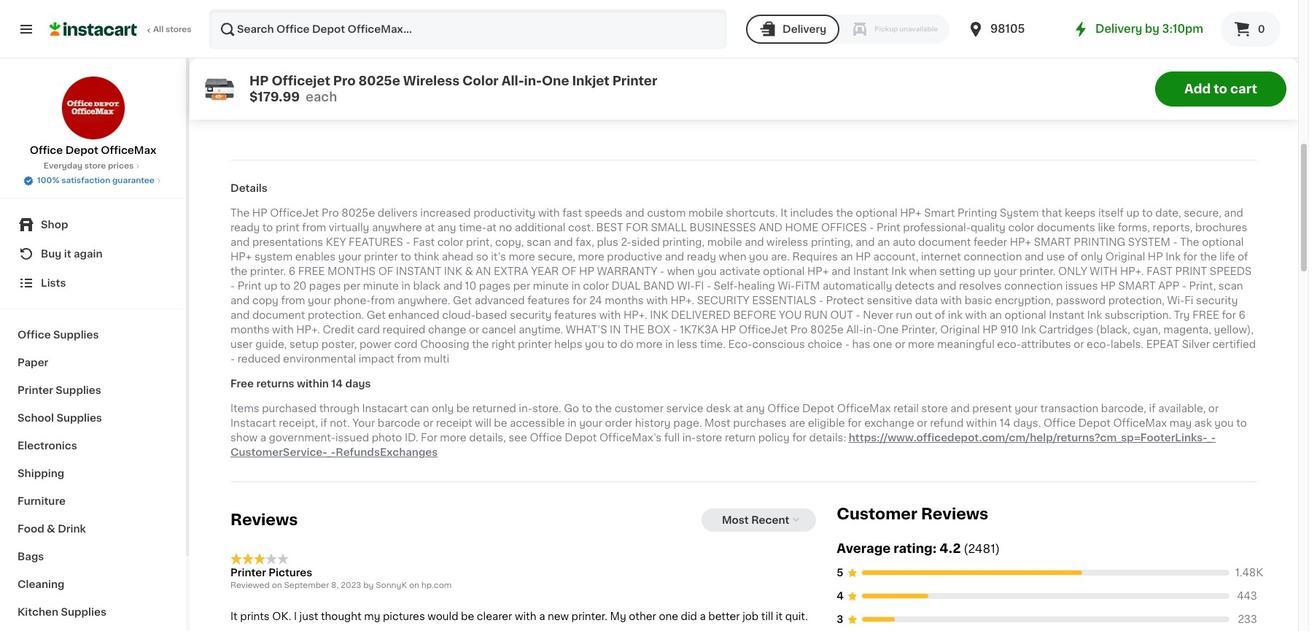 Task type: vqa. For each thing, say whether or not it's contained in the screenshot.
the prints
yes



Task type: describe. For each thing, give the bounding box(es) containing it.
copy,
[[496, 237, 524, 247]]

and left use
[[1025, 251, 1045, 262]]

1 horizontal spatial _-
[[1208, 432, 1217, 443]]

$249.99
[[632, 42, 674, 52]]

1 printing, from the left
[[663, 237, 705, 247]]

1 vertical spatial the
[[1181, 237, 1200, 247]]

any inside the items purchased through instacart can only be returned in-store. go to the customer service desk at any office depot officemax retail store and present your transaction barcode, if available, or instacart receipt, if not. your barcode or receipt will be accessible in your order history page. most purchases are eligible for exchange or refund within 14 days. office depot officemax may ask you to show a government-issued photo id. for more details, see office depot officemax's full in-store return policy for details:
[[746, 403, 765, 414]]

brother
[[750, 56, 789, 67]]

bags link
[[9, 543, 177, 571]]

0 horizontal spatial it
[[64, 249, 71, 259]]

- up band
[[660, 266, 665, 276]]

page.
[[674, 418, 702, 428]]

hp left 910
[[983, 324, 998, 335]]

1 horizontal spatial a
[[539, 612, 545, 622]]

refundsexchanges
[[336, 447, 438, 457]]

from up key
[[302, 222, 326, 233]]

one inside epson expression home xp- 4200 all-in-one inkjet printer (85)
[[1157, 71, 1179, 81]]

hp+ left system
[[231, 251, 252, 262]]

0 vertical spatial months
[[605, 295, 644, 306]]

one inside hp envy 6055e wireless color all-in-one inkjet printer
[[262, 71, 283, 81]]

$ 99
[[234, 37, 260, 52]]

2 horizontal spatial of
[[1238, 251, 1249, 262]]

from down cord
[[397, 354, 421, 364]]

in down instant
[[402, 281, 411, 291]]

to left 20
[[280, 281, 291, 291]]

1 on from the left
[[272, 582, 282, 590]]

1 horizontal spatial printer
[[518, 339, 552, 349]]

in- inside epson work force pro wf-7820 wireless wide format color all-in-one inkjet printer
[[941, 86, 954, 96]]

ink down password
[[1088, 310, 1103, 320]]

hp+ down "requires"
[[808, 266, 829, 276]]

1 horizontal spatial instant
[[1050, 310, 1085, 320]]

xp-
[[1224, 56, 1243, 67]]

1 horizontal spatial print
[[877, 222, 901, 233]]

helps
[[555, 339, 583, 349]]

and left the presentations
[[231, 237, 250, 247]]

2 horizontal spatial 99
[[1128, 37, 1139, 45]]

wireless inside epson c11cj05201 workforce pro wf-4830 wireless color all-in-one inkjet printer
[[648, 71, 692, 81]]

card
[[357, 324, 380, 335]]

office up everyday
[[30, 145, 63, 155]]

1 vertical spatial if
[[321, 418, 327, 428]]

setting
[[940, 266, 976, 276]]

1 vertical spatial an
[[841, 251, 854, 262]]

epson for epson c11cj05201 workforce pro wf-4830 wireless color all-in-one inkjet printer
[[577, 56, 609, 67]]

2 horizontal spatial when
[[910, 266, 937, 276]]

hp up automatically
[[856, 251, 871, 262]]

1 horizontal spatial officemax
[[838, 403, 892, 414]]

- left has
[[846, 339, 850, 349]]

try
[[1175, 310, 1191, 320]]

1 horizontal spatial of
[[1068, 251, 1079, 262]]

accessible
[[510, 418, 565, 428]]

wf- for 4830
[[597, 71, 618, 81]]

1 vertical spatial mobile
[[708, 237, 743, 247]]

automatically
[[823, 281, 893, 291]]

sided
[[632, 237, 660, 247]]

you up fi
[[698, 266, 717, 276]]

optional down the brochures
[[1203, 237, 1245, 247]]

work
[[958, 56, 984, 67]]

for down are
[[793, 432, 807, 443]]

1 vertical spatial features
[[555, 310, 597, 320]]

more up extra
[[509, 251, 535, 262]]

0 horizontal spatial of
[[935, 310, 946, 320]]

businesses
[[690, 222, 757, 233]]

0 horizontal spatial print
[[238, 281, 262, 291]]

instacart logo image
[[50, 20, 137, 38]]

office up paper
[[18, 330, 51, 340]]

0 horizontal spatial &
[[47, 524, 55, 534]]

fast
[[563, 208, 582, 218]]

color inside brother mfc-j4335dw inkvestment tank wireless color all-in-one inkjet printer
[[750, 86, 778, 96]]

you left are.
[[750, 251, 769, 262]]

0 vertical spatial up
[[1127, 208, 1140, 218]]

customer reviews
[[837, 506, 989, 522]]

printer up school
[[18, 385, 53, 396]]

office down "transaction"
[[1044, 418, 1077, 428]]

the
[[624, 324, 645, 335]]

officejet
[[272, 75, 330, 87]]

all- inside hp cz992a#b1h officejet 250 mobile all-in-one inkjet printer
[[441, 71, 458, 81]]

for
[[421, 432, 438, 443]]

with down band
[[647, 295, 668, 306]]

your up protection.
[[308, 295, 331, 306]]

inkjet inside the hp officejet pro 8025e wireless color all-in-one inkjet printer $179.99 each
[[572, 75, 610, 87]]

add
[[1185, 83, 1212, 95]]

0 horizontal spatial months
[[231, 324, 270, 335]]

encryption,
[[996, 295, 1054, 306]]

1 horizontal spatial original
[[1106, 251, 1146, 262]]

and left 'copy'
[[231, 295, 250, 306]]

depot up eligible
[[803, 403, 835, 414]]

or up ask
[[1209, 403, 1220, 414]]

warranty
[[597, 266, 658, 276]]

0 horizontal spatial ready
[[231, 222, 260, 233]]

hp+ down system
[[1011, 237, 1032, 247]]

99 inside $ 179 99
[[786, 37, 797, 45]]

shop
[[41, 220, 68, 230]]

epson inside epson expression home xp- 4200 all-in-one inkjet printer (85)
[[1097, 56, 1129, 67]]

0 horizontal spatial up
[[264, 281, 277, 291]]

1 horizontal spatial wi-
[[1168, 295, 1185, 306]]

show
[[231, 432, 258, 443]]

by inside printer pictures reviewed on september 8, 2023 by sonnyk on hp.com
[[364, 582, 374, 590]]

1 vertical spatial secure,
[[538, 251, 576, 262]]

2 horizontal spatial an
[[990, 310, 1003, 320]]

forms,
[[1119, 222, 1151, 233]]

& inside the hp officejet pro 8025e delivers increased productivity with fast speeds and custom mobile shortcuts. it includes the optional hp+ smart printing system that keeps itself up to date, secure, and ready to print from virtually anywhere at any time-at no additional cost.  best for small businesses and home offices - print professional-quality color documents like forms, reports, brochures and presentations  key features - fast color print, copy, scan and fax, plus 2-sided printing, mobile and wireless printing, and an auto document feeder  hp+ smart printing system - the optional hp+ system enables your printer to think ahead so it's more secure, more productive and ready when you are. requires an hp account, internet connection and use of only original hp ink for the life of the printer.  6 free months of instant ink & an extra year of hp warranty - when you activate optional hp+ and instant ink when setting up your printer. only with hp+.  fast print speeds - print up to 20 pages per minute in black and 10 pages per minute in color  dual band wi-fi - self-healing wi-fitm automatically detects and resolves connection issues  hp smart app - print, scan and copy from your phone-from anywhere. get advanced features for 24 months with hp+.  security essentials - protect sensitive data with basic encryption, password protection, wi-fi security and document protection. get enhanced cloud-based security features with hp+.  ink delivered before you run out - never run out of ink with an optional instant ink subscription. try free for 6 months with hp+. credit card required  change or cancel anytime.  what's in the box - 1k7k3a hp officejet pro 8025e all-in-one printer, original hp 910 ink cartridges (black, cyan, magenta, yellow), user guide, setup poster, power cord  choosing the right printer helps you to do more in less time.  eco-conscious choice - has one or more meaningful eco-attributes or eco-labels.  epeat silver certified - reduced environmental impact from multi
[[465, 266, 473, 276]]

2 vertical spatial 8025e
[[811, 324, 844, 335]]

and
[[759, 222, 783, 233]]

1 horizontal spatial instacart
[[362, 403, 408, 414]]

ink down "account,"
[[892, 266, 907, 276]]

3:10pm
[[1163, 23, 1204, 34]]

in- inside epson c11cj05201 workforce pro wf-4830 wireless color all-in-one inkjet printer
[[594, 86, 608, 96]]

each
[[306, 91, 337, 103]]

brother mfc-j4335dw inkvestment tank wireless color all-in-one inkjet printer
[[750, 56, 901, 96]]

pro for 4830
[[577, 71, 594, 81]]

and left 10
[[443, 281, 463, 291]]

1 horizontal spatial store
[[696, 432, 723, 443]]

in left less
[[666, 339, 675, 349]]

service
[[667, 403, 704, 414]]

office down accessible
[[530, 432, 562, 443]]

to up forms,
[[1143, 208, 1154, 218]]

and up automatically
[[832, 266, 851, 276]]

black
[[413, 281, 441, 291]]

hp+. up the the
[[624, 310, 648, 320]]

optional down are.
[[763, 266, 805, 276]]

ink up fast in the top right of the page
[[1166, 251, 1181, 262]]

all
[[153, 26, 164, 34]]

0 horizontal spatial color
[[438, 237, 464, 247]]

0
[[1259, 24, 1266, 34]]

(85)
[[1151, 88, 1167, 96]]

months
[[328, 266, 376, 276]]

inkjet inside epson expression home xp- 4200 all-in-one inkjet printer (85)
[[1182, 71, 1210, 81]]

1 vertical spatial 8025e
[[342, 208, 375, 218]]

delivery for delivery by 3:10pm
[[1096, 23, 1143, 34]]

0 horizontal spatial 99
[[239, 37, 260, 52]]

0 horizontal spatial when
[[668, 266, 695, 276]]

hp down with
[[1101, 281, 1117, 291]]

0 horizontal spatial one
[[659, 612, 679, 622]]

think
[[414, 251, 439, 262]]

1 horizontal spatial at
[[487, 222, 497, 233]]

hp down details
[[252, 208, 268, 218]]

for right eligible
[[848, 418, 862, 428]]

0 horizontal spatial free
[[298, 266, 325, 276]]

all- inside brother mfc-j4335dw inkvestment tank wireless color all-in-one inkjet printer
[[781, 86, 798, 96]]

optional up offices
[[856, 208, 898, 218]]

transaction
[[1041, 403, 1099, 414]]

eligible
[[809, 418, 846, 428]]

0 vertical spatial 6
[[289, 266, 296, 276]]

you inside the items purchased through instacart can only be returned in-store. go to the customer service desk at any office depot officemax retail store and present your transaction barcode, if available, or instacart receipt, if not. your barcode or receipt will be accessible in your order history page. most purchases are eligible for exchange or refund within 14 days. office depot officemax may ask you to show a government-issued photo id. for more details, see office depot officemax's full in-store return policy for details:
[[1215, 418, 1235, 428]]

- up fi
[[1183, 281, 1187, 291]]

1 vertical spatial instacart
[[231, 418, 276, 428]]

$ inside $ 179 99
[[753, 37, 759, 45]]

1 vertical spatial document
[[252, 310, 305, 320]]

more down printer,
[[909, 339, 935, 349]]

brochures
[[1196, 222, 1248, 233]]

for left the 24
[[573, 295, 587, 306]]

2 of from the left
[[562, 266, 577, 276]]

printer pictures reviewed on september 8, 2023 by sonnyk on hp.com
[[231, 568, 452, 590]]

0 vertical spatial instant
[[854, 266, 889, 276]]

2 horizontal spatial store
[[922, 403, 949, 414]]

- right offices
[[870, 222, 875, 233]]

cleaning
[[18, 579, 65, 590]]

1 horizontal spatial when
[[719, 251, 747, 262]]

prints
[[240, 612, 270, 622]]

it's
[[491, 251, 506, 262]]

0 vertical spatial officemax
[[101, 145, 156, 155]]

color inside the hp officejet pro 8025e wireless color all-in-one inkjet printer $179.99 each
[[463, 75, 499, 87]]

2 pages from the left
[[479, 281, 511, 291]]

or down printer,
[[896, 339, 906, 349]]

the inside the items purchased through instacart can only be returned in-store. go to the customer service desk at any office depot officemax retail store and present your transaction barcode, if available, or instacart receipt, if not. your barcode or receipt will be accessible in your order history page. most purchases are eligible for exchange or refund within 14 days. office depot officemax may ask you to show a government-issued photo id. for more details, see office depot officemax's full in-store return policy for details:
[[595, 403, 612, 414]]

- left the fast
[[406, 237, 411, 247]]

inkjet inside hp cz992a#b1h officejet 250 mobile all-in-one inkjet printer
[[496, 71, 525, 81]]

less
[[677, 339, 698, 349]]

- up run
[[819, 295, 824, 306]]

depot down "transaction"
[[1079, 418, 1111, 428]]

and left fax,
[[554, 237, 573, 247]]

0 vertical spatial wi-
[[778, 281, 796, 291]]

and down the setting
[[938, 281, 957, 291]]

print,
[[1190, 281, 1217, 291]]

and down offices
[[856, 237, 876, 247]]

officejet for 250
[[493, 56, 542, 67]]

1.48k
[[1236, 568, 1264, 578]]

0 horizontal spatial it
[[231, 612, 238, 622]]

at inside the items purchased through instacart can only be returned in-store. go to the customer service desk at any office depot officemax retail store and present your transaction barcode, if available, or instacart receipt, if not. your barcode or receipt will be accessible in your order history page. most purchases are eligible for exchange or refund within 14 days. office depot officemax may ask you to show a government-issued photo id. for more details, see office depot officemax's full in-store return policy for details:
[[734, 403, 744, 414]]

hp+ left smart
[[901, 208, 922, 218]]

1 horizontal spatial security
[[1197, 295, 1239, 306]]

retail
[[894, 403, 920, 414]]

by inside delivery by 3:10pm link
[[1146, 23, 1160, 34]]

https://www.officedepot.com/cm/help/returns?cm_sp=footerlinks-_- customerservice-_-refundsexchanges
[[231, 432, 1217, 457]]

0 horizontal spatial printer
[[364, 251, 398, 262]]

1 vertical spatial original
[[941, 324, 981, 335]]

hp up fast in the top right of the page
[[1149, 251, 1164, 262]]

custom
[[647, 208, 686, 218]]

with up 'additional'
[[539, 208, 560, 218]]

hp up eco-
[[721, 324, 737, 335]]

from up the card at left
[[371, 295, 395, 306]]

more down fax,
[[578, 251, 605, 262]]

sonnyk
[[376, 582, 407, 590]]

user
[[231, 339, 253, 349]]

in- inside hp cz992a#b1h officejet 250 mobile all-in-one inkjet printer
[[458, 71, 472, 81]]

for up yellow),
[[1223, 310, 1237, 320]]

0 horizontal spatial within
[[297, 378, 329, 389]]

all- inside hp envy 6055e wireless color all-in-one inkjet printer
[[231, 71, 248, 81]]

1 vertical spatial connection
[[1005, 281, 1063, 291]]

0 horizontal spatial _-
[[327, 447, 336, 457]]

hp inside the hp officejet pro 8025e wireless color all-in-one inkjet printer $179.99 each
[[250, 75, 269, 87]]

250
[[545, 56, 565, 67]]

0 vertical spatial ink
[[444, 266, 463, 276]]

in down fax,
[[572, 281, 581, 291]]

in
[[610, 324, 621, 335]]

auto
[[893, 237, 916, 247]]

with right clearer
[[515, 612, 537, 622]]

food & drink
[[18, 524, 86, 534]]

not.
[[330, 418, 350, 428]]

your up resolves
[[994, 266, 1018, 276]]

protection.
[[308, 310, 364, 320]]

in- up accessible
[[519, 403, 533, 414]]

and inside the items purchased through instacart can only be returned in-store. go to the customer service desk at any office depot officemax retail store and present your transaction barcode, if available, or instacart receipt, if not. your barcode or receipt will be accessible in your order history page. most purchases are eligible for exchange or refund within 14 days. office depot officemax may ask you to show a government-issued photo id. for more details, see office depot officemax's full in-store return policy for details:
[[951, 403, 970, 414]]

only inside the items purchased through instacart can only be returned in-store. go to the customer service desk at any office depot officemax retail store and present your transaction barcode, if available, or instacart receipt, if not. your barcode or receipt will be accessible in your order history page. most purchases are eligible for exchange or refund within 14 days. office depot officemax may ask you to show a government-issued photo id. for more details, see office depot officemax's full in-store return policy for details:
[[432, 403, 454, 414]]

to left do
[[607, 339, 618, 349]]

reports,
[[1154, 222, 1194, 233]]

officejet for pro
[[270, 208, 319, 218]]

1 vertical spatial it
[[776, 612, 783, 622]]

your up days.
[[1015, 403, 1038, 414]]

in- inside the hp officejet pro 8025e delivers increased productivity with fast speeds and custom mobile shortcuts. it includes the optional hp+ smart printing system that keeps itself up to date, secure, and ready to print from virtually anywhere at any time-at no additional cost.  best for small businesses and home offices - print professional-quality color documents like forms, reports, brochures and presentations  key features - fast color print, copy, scan and fax, plus 2-sided printing, mobile and wireless printing, and an auto document feeder  hp+ smart printing system - the optional hp+ system enables your printer to think ahead so it's more secure, more productive and ready when you are. requires an hp account, internet connection and use of only original hp ink for the life of the printer.  6 free months of instant ink & an extra year of hp warranty - when you activate optional hp+ and instant ink when setting up your printer. only with hp+.  fast print speeds - print up to 20 pages per minute in black and 10 pages per minute in color  dual band wi-fi - self-healing wi-fitm automatically detects and resolves connection issues  hp smart app - print, scan and copy from your phone-from anywhere. get advanced features for 24 months with hp+.  security essentials - protect sensitive data with basic encryption, password protection, wi-fi security and document protection. get enhanced cloud-based security features with hp+.  ink delivered before you run out - never run out of ink with an optional instant ink subscription. try free for 6 months with hp+. credit card required  change or cancel anytime.  what's in the box - 1k7k3a hp officejet pro 8025e all-in-one printer, original hp 910 ink cartridges (black, cyan, magenta, yellow), user guide, setup poster, power cord  choosing the right printer helps you to do more in less time.  eco-conscious choice - has one or more meaningful eco-attributes or eco-labels.  epeat silver certified - reduced environmental impact from multi
[[864, 324, 878, 335]]

office up are
[[768, 403, 800, 414]]

1 horizontal spatial color
[[583, 281, 609, 291]]

1 horizontal spatial up
[[979, 266, 992, 276]]

hp down fax,
[[580, 266, 595, 276]]

my
[[364, 612, 381, 622]]

healing
[[738, 281, 776, 291]]

depot down go
[[565, 432, 597, 443]]

your left order
[[580, 418, 603, 428]]

1 horizontal spatial reviews
[[922, 506, 989, 522]]

100% satisfaction guarantee
[[37, 177, 155, 185]]

everyday
[[44, 162, 83, 170]]

color inside hp envy 6055e wireless color all-in-one inkjet printer
[[359, 56, 387, 67]]

shipping
[[18, 469, 64, 479]]

0 horizontal spatial security
[[510, 310, 552, 320]]

add to cart button
[[1156, 72, 1287, 107]]

(2.47k)
[[285, 88, 314, 96]]

0 vertical spatial mobile
[[689, 208, 724, 218]]

school supplies link
[[9, 404, 177, 432]]

to right ask
[[1237, 418, 1248, 428]]

hp+. up setup
[[297, 324, 320, 335]]

and up 'user'
[[231, 310, 250, 320]]

1 horizontal spatial scan
[[1219, 281, 1244, 291]]

anywhere.
[[398, 295, 451, 306]]

and down "and"
[[745, 237, 765, 247]]

- up 'user'
[[231, 281, 235, 291]]

enhanced
[[389, 310, 440, 320]]

2 vertical spatial be
[[461, 612, 475, 622]]

reviewed
[[231, 582, 270, 590]]

100% satisfaction guarantee button
[[23, 172, 163, 187]]

7820
[[1059, 56, 1085, 67]]

- down reports,
[[1174, 237, 1178, 247]]

one inside epson work force pro wf-7820 wireless wide format color all-in-one inkjet printer
[[954, 86, 976, 96]]

$ for 179
[[926, 37, 932, 45]]

or down "retail"
[[918, 418, 928, 428]]

subscription.
[[1106, 310, 1172, 320]]

office depot officemax logo image
[[61, 76, 125, 140]]

with up 'in'
[[600, 310, 621, 320]]

2 horizontal spatial color
[[1009, 222, 1035, 233]]

one inside the hp officejet pro 8025e wireless color all-in-one inkjet printer $179.99 each
[[542, 75, 570, 87]]

supplies for office supplies
[[53, 330, 99, 340]]

in- inside epson expression home xp- 4200 all-in-one inkjet printer (85)
[[1144, 71, 1157, 81]]

in- down page. on the bottom right
[[683, 432, 696, 443]]

only inside the hp officejet pro 8025e delivers increased productivity with fast speeds and custom mobile shortcuts. it includes the optional hp+ smart printing system that keeps itself up to date, secure, and ready to print from virtually anywhere at any time-at no additional cost.  best for small businesses and home offices - print professional-quality color documents like forms, reports, brochures and presentations  key features - fast color print, copy, scan and fax, plus 2-sided printing, mobile and wireless printing, and an auto document feeder  hp+ smart printing system - the optional hp+ system enables your printer to think ahead so it's more secure, more productive and ready when you are. requires an hp account, internet connection and use of only original hp ink for the life of the printer.  6 free months of instant ink & an extra year of hp warranty - when you activate optional hp+ and instant ink when setting up your printer. only with hp+.  fast print speeds - print up to 20 pages per minute in black and 10 pages per minute in color  dual band wi-fi - self-healing wi-fitm automatically detects and resolves connection issues  hp smart app - print, scan and copy from your phone-from anywhere. get advanced features for 24 months with hp+.  security essentials - protect sensitive data with basic encryption, password protection, wi-fi security and document protection. get enhanced cloud-based security features with hp+.  ink delivered before you run out - never run out of ink with an optional instant ink subscription. try free for 6 months with hp+. credit card required  change or cancel anytime.  what's in the box - 1k7k3a hp officejet pro 8025e all-in-one printer, original hp 910 ink cartridges (black, cyan, magenta, yellow), user guide, setup poster, power cord  choosing the right printer helps you to do more in less time.  eco-conscious choice - has one or more meaningful eco-attributes or eco-labels.  epeat silver certified - reduced environmental impact from multi
[[1082, 251, 1104, 262]]

to left print at the top left
[[263, 222, 273, 233]]

$64.99 original price: $114.99 element
[[1097, 35, 1258, 54]]

ink right 910
[[1022, 324, 1037, 335]]

pro down you
[[791, 324, 808, 335]]

or up for
[[423, 418, 434, 428]]

0 horizontal spatial scan
[[527, 237, 552, 247]]

0 horizontal spatial smart
[[1035, 237, 1072, 247]]

fast
[[1147, 266, 1173, 276]]

1 horizontal spatial printer.
[[572, 612, 608, 622]]

you down what's
[[585, 339, 605, 349]]

ink
[[949, 310, 963, 320]]

- right fi
[[707, 281, 712, 291]]

change
[[428, 324, 467, 335]]

2 horizontal spatial a
[[700, 612, 706, 622]]

epson for epson work force pro wf-7820 wireless wide format color all-in-one inkjet printer
[[923, 56, 956, 67]]

0 vertical spatial 14
[[332, 378, 343, 389]]

hp inside hp envy 6055e wireless color all-in-one inkjet printer
[[231, 56, 246, 67]]

september
[[284, 582, 329, 590]]

exchange
[[865, 418, 915, 428]]

with up guide,
[[272, 324, 294, 335]]

days
[[346, 378, 371, 389]]

0 horizontal spatial reviews
[[231, 512, 298, 527]]

additional
[[515, 222, 566, 233]]

2 horizontal spatial officemax
[[1114, 418, 1168, 428]]

0 horizontal spatial get
[[367, 310, 386, 320]]

fi
[[695, 281, 705, 291]]

0 vertical spatial features
[[528, 295, 570, 306]]

and down 'small'
[[665, 251, 685, 262]]

did
[[681, 612, 698, 622]]

from down 20
[[281, 295, 305, 306]]

to right go
[[582, 403, 593, 414]]

2-
[[621, 237, 632, 247]]

poster,
[[322, 339, 357, 349]]



Task type: locate. For each thing, give the bounding box(es) containing it.
a right did
[[700, 612, 706, 622]]

in- down never
[[864, 324, 878, 335]]

depot up everyday store prices
[[65, 145, 98, 155]]

inkjet down 199
[[572, 75, 610, 87]]

to up instant
[[401, 251, 411, 262]]

$399.99 original price: $489.99 element
[[404, 35, 565, 54]]

printer inside epson work force pro wf-7820 wireless wide format color all-in-one inkjet printer
[[1009, 86, 1043, 96]]

cost.
[[568, 222, 594, 233]]

1 of from the left
[[378, 266, 394, 276]]

c11cj05201
[[612, 56, 675, 67]]

0 vertical spatial get
[[453, 295, 472, 306]]

at up the fast
[[425, 222, 435, 233]]

1 vertical spatial instant
[[1050, 310, 1085, 320]]

item carousel region
[[231, 0, 1279, 125]]

bags
[[18, 552, 44, 562]]

in inside the items purchased through instacart can only be returned in-store. go to the customer service desk at any office depot officemax retail store and present your transaction barcode, if available, or instacart receipt, if not. your barcode or receipt will be accessible in your order history page. most purchases are eligible for exchange or refund within 14 days. office depot officemax may ask you to show a government-issued photo id. for more details, see office depot officemax's full in-store return policy for details:
[[568, 418, 577, 428]]

$179.99 original price: $299.99 element
[[923, 35, 1085, 54]]

printer inside the hp officejet pro 8025e wireless color all-in-one inkjet printer $179.99 each
[[613, 75, 658, 87]]

0 horizontal spatial delivery
[[783, 24, 827, 34]]

pictures
[[383, 612, 425, 622]]

furniture
[[18, 496, 66, 506]]

pro inside epson work force pro wf-7820 wireless wide format color all-in-one inkjet printer
[[1019, 56, 1036, 67]]

1 vertical spatial wf-
[[597, 71, 618, 81]]

mobile
[[689, 208, 724, 218], [708, 237, 743, 247]]

no
[[499, 222, 512, 233]]

None search field
[[209, 9, 728, 50]]

1 horizontal spatial eco-
[[1087, 339, 1111, 349]]

only up receipt at left
[[432, 403, 454, 414]]

items purchased through instacart can only be returned in-store. go to the customer service desk at any office depot officemax retail store and present your transaction barcode, if available, or instacart receipt, if not. your barcode or receipt will be accessible in your order history page. most purchases are eligible for exchange or refund within 14 days. office depot officemax may ask you to show a government-issued photo id. for more details, see office depot officemax's full in-store return policy for details:
[[231, 403, 1248, 443]]

2 horizontal spatial at
[[734, 403, 744, 414]]

wireless inside brother mfc-j4335dw inkvestment tank wireless color all-in-one inkjet printer
[[845, 71, 889, 81]]

color down the 7820
[[1037, 71, 1065, 81]]

printer inside hp cz992a#b1h officejet 250 mobile all-in-one inkjet printer
[[527, 71, 561, 81]]

officemax down barcode,
[[1114, 418, 1168, 428]]

2 minute from the left
[[533, 281, 569, 291]]

2 horizontal spatial epson
[[1097, 56, 1129, 67]]

2 printing, from the left
[[811, 237, 854, 247]]

1 eco- from the left
[[998, 339, 1022, 349]]

yellow),
[[1215, 324, 1255, 335]]

full
[[665, 432, 680, 443]]

by up $64.99 original price: $114.99 element
[[1146, 23, 1160, 34]]

prices
[[108, 162, 134, 170]]

scan down 'additional'
[[527, 237, 552, 247]]

force
[[987, 56, 1016, 67]]

0 horizontal spatial store
[[84, 162, 106, 170]]

optional down encryption,
[[1005, 310, 1047, 320]]

wf- inside epson c11cj05201 workforce pro wf-4830 wireless color all-in-one inkjet printer
[[597, 71, 618, 81]]

box
[[648, 324, 671, 335]]

pro inside epson c11cj05201 workforce pro wf-4830 wireless color all-in-one inkjet printer
[[577, 71, 594, 81]]

cancel
[[482, 324, 517, 335]]

one down $489.99
[[472, 71, 494, 81]]

again
[[74, 249, 103, 259]]

2 horizontal spatial printer.
[[1020, 266, 1056, 276]]

inkjet down 4830
[[632, 86, 660, 96]]

and up refund
[[951, 403, 970, 414]]

of up only
[[1068, 251, 1079, 262]]

purchased
[[262, 403, 317, 414]]

pages up advanced
[[479, 281, 511, 291]]

1 vertical spatial smart
[[1119, 281, 1156, 291]]

8025e up virtually
[[342, 208, 375, 218]]

printing
[[958, 208, 998, 218]]

the down reports,
[[1181, 237, 1200, 247]]

443
[[1238, 591, 1258, 601]]

0 vertical spatial if
[[1150, 403, 1157, 414]]

1 horizontal spatial $
[[753, 37, 759, 45]]

wireless inside epson work force pro wf-7820 wireless wide format color all-in-one inkjet printer
[[923, 71, 967, 81]]

more down the box
[[637, 339, 663, 349]]

printing, down 'small'
[[663, 237, 705, 247]]

hp officejet pro 8025e wireless color all-in-one inkjet printer $179.99 each
[[250, 75, 658, 103]]

1 vertical spatial officejet
[[270, 208, 319, 218]]

with down the basic
[[966, 310, 988, 320]]

1 vertical spatial ink
[[650, 310, 669, 320]]

it inside the hp officejet pro 8025e delivers increased productivity with fast speeds and custom mobile shortcuts. it includes the optional hp+ smart printing system that keeps itself up to date, secure, and ready to print from virtually anywhere at any time-at no additional cost.  best for small businesses and home offices - print professional-quality color documents like forms, reports, brochures and presentations  key features - fast color print, copy, scan and fax, plus 2-sided printing, mobile and wireless printing, and an auto document feeder  hp+ smart printing system - the optional hp+ system enables your printer to think ahead so it's more secure, more productive and ready when you are. requires an hp account, internet connection and use of only original hp ink for the life of the printer.  6 free months of instant ink & an extra year of hp warranty - when you activate optional hp+ and instant ink when setting up your printer. only with hp+.  fast print speeds - print up to 20 pages per minute in black and 10 pages per minute in color  dual band wi-fi - self-healing wi-fitm automatically detects and resolves connection issues  hp smart app - print, scan and copy from your phone-from anywhere. get advanced features for 24 months with hp+.  security essentials - protect sensitive data with basic encryption, password protection, wi-fi security and document protection. get enhanced cloud-based security features with hp+.  ink delivered before you run out - never run out of ink with an optional instant ink subscription. try free for 6 months with hp+. credit card required  change or cancel anytime.  what's in the box - 1k7k3a hp officejet pro 8025e all-in-one printer, original hp 910 ink cartridges (black, cyan, magenta, yellow), user guide, setup poster, power cord  choosing the right printer helps you to do more in less time.  eco-conscious choice - has one or more meaningful eco-attributes or eco-labels.  epeat silver certified - reduced environmental impact from multi
[[781, 208, 788, 218]]

3 epson from the left
[[1097, 56, 1129, 67]]

179 for $ 179 99
[[759, 37, 785, 52]]

color inside epson c11cj05201 workforce pro wf-4830 wireless color all-in-one inkjet printer
[[694, 71, 722, 81]]

0 horizontal spatial document
[[252, 310, 305, 320]]

feeder
[[974, 237, 1008, 247]]

reviews up the pictures
[[231, 512, 298, 527]]

printer inside printer pictures reviewed on september 8, 2023 by sonnyk on hp.com
[[231, 568, 266, 578]]

of right the life
[[1238, 251, 1249, 262]]

printer down j4335dw
[[867, 86, 901, 96]]

activate
[[720, 266, 761, 276]]

2 vertical spatial officemax
[[1114, 418, 1168, 428]]

2 vertical spatial officejet
[[739, 324, 788, 335]]

all- down inkvestment
[[781, 86, 798, 96]]

details
[[231, 183, 268, 193]]

1 vertical spatial within
[[967, 418, 998, 428]]

2 per from the left
[[514, 281, 531, 291]]

printer inside epson expression home xp- 4200 all-in-one inkjet printer (85)
[[1212, 71, 1247, 81]]

2 horizontal spatial up
[[1127, 208, 1140, 218]]

inkjet down wide
[[978, 86, 1007, 96]]

pro for delivers
[[322, 208, 339, 218]]

returns
[[256, 378, 295, 389]]

0 vertical spatial &
[[465, 266, 473, 276]]

0 horizontal spatial eco-
[[998, 339, 1022, 349]]

most inside button
[[722, 515, 749, 525]]

epeat
[[1147, 339, 1180, 349]]

instacart down items
[[231, 418, 276, 428]]

supplies up school supplies link
[[56, 385, 101, 396]]

- right out
[[856, 310, 861, 320]]

1 horizontal spatial 14
[[1000, 418, 1011, 428]]

8025e inside the hp officejet pro 8025e wireless color all-in-one inkjet printer $179.99 each
[[359, 75, 401, 87]]

within inside the items purchased through instacart can only be returned in-store. go to the customer service desk at any office depot officemax retail store and present your transaction barcode, if available, or instacart receipt, if not. your barcode or receipt will be accessible in your order history page. most purchases are eligible for exchange or refund within 14 days. office depot officemax may ask you to show a government-issued photo id. for more details, see office depot officemax's full in-store return policy for details:
[[967, 418, 998, 428]]

in- down cz992a#b1h
[[458, 71, 472, 81]]

to inside button
[[1215, 83, 1228, 95]]

0 horizontal spatial printer.
[[250, 266, 286, 276]]

most recent
[[722, 515, 790, 525]]

$199.99 original price: $249.99 element
[[577, 35, 739, 54]]

one down never
[[878, 324, 899, 335]]

hp+. down wi-
[[671, 295, 695, 306]]

0 vertical spatial only
[[1082, 251, 1104, 262]]

when up detects
[[910, 266, 937, 276]]

2 179 from the left
[[932, 37, 958, 52]]

99 down delivery by 3:10pm
[[1128, 37, 1139, 45]]

1 horizontal spatial 99
[[786, 37, 797, 45]]

_- down ask
[[1208, 432, 1217, 443]]

0 vertical spatial print
[[877, 222, 901, 233]]

1 vertical spatial ready
[[687, 251, 717, 262]]

it prints ok. i just thought my pictures would be clearer with a new printer. my other one did a better job till it quit.
[[231, 612, 809, 622]]

2 eco- from the left
[[1087, 339, 1111, 349]]

2 $ from the left
[[753, 37, 759, 45]]

1 vertical spatial wi-
[[1168, 295, 1185, 306]]

wf- inside epson work force pro wf-7820 wireless wide format color all-in-one inkjet printer
[[1039, 56, 1059, 67]]

document down 'copy'
[[252, 310, 305, 320]]

14 inside the items purchased through instacart can only be returned in-store. go to the customer service desk at any office depot officemax retail store and present your transaction barcode, if available, or instacart receipt, if not. your barcode or receipt will be accessible in your order history page. most purchases are eligible for exchange or refund within 14 days. office depot officemax may ask you to show a government-issued photo id. for more details, see office depot officemax's full in-store return policy for details:
[[1000, 418, 1011, 428]]

everyday store prices
[[44, 162, 134, 170]]

0 vertical spatial wf-
[[1039, 56, 1059, 67]]

printer inside hp envy 6055e wireless color all-in-one inkjet printer
[[317, 71, 351, 81]]

wireless down c11cj05201
[[648, 71, 692, 81]]

color down "workforce"
[[694, 71, 722, 81]]

a left new
[[539, 612, 545, 622]]

wireless inside hp envy 6055e wireless color all-in-one inkjet printer
[[312, 56, 356, 67]]

2 horizontal spatial officejet
[[739, 324, 788, 335]]

_- down issued
[[327, 447, 336, 457]]

0 vertical spatial by
[[1146, 23, 1160, 34]]

most inside the items purchased through instacart can only be returned in-store. go to the customer service desk at any office depot officemax retail store and present your transaction barcode, if available, or instacart receipt, if not. your barcode or receipt will be accessible in your order history page. most purchases are eligible for exchange or refund within 14 days. office depot officemax may ask you to show a government-issued photo id. for more details, see office depot officemax's full in-store return policy for details:
[[705, 418, 731, 428]]

pro inside the hp officejet pro 8025e wireless color all-in-one inkjet printer $179.99 each
[[333, 75, 356, 87]]

epson c11cj05201 workforce pro wf-4830 wireless color all-in-one inkjet printer
[[577, 56, 733, 96]]

one inside hp cz992a#b1h officejet 250 mobile all-in-one inkjet printer
[[472, 71, 494, 81]]

features
[[349, 237, 403, 247]]

0 horizontal spatial minute
[[363, 281, 399, 291]]

all- inside epson c11cj05201 workforce pro wf-4830 wireless color all-in-one inkjet printer
[[577, 86, 594, 96]]

document up 'internet'
[[919, 237, 972, 247]]

printer
[[364, 251, 398, 262], [518, 339, 552, 349]]

0 horizontal spatial printing,
[[663, 237, 705, 247]]

itself
[[1099, 208, 1125, 218]]

$99.99 original price: $129.99 element
[[231, 35, 392, 54]]

magenta,
[[1164, 324, 1212, 335]]

1 horizontal spatial an
[[878, 237, 891, 247]]

0 horizontal spatial per
[[344, 281, 361, 291]]

in- down $399.99 original price: $489.99 element at the left top of the page
[[524, 75, 542, 87]]

pro up 'format'
[[1019, 56, 1036, 67]]

with up ink
[[941, 295, 963, 306]]

0 vertical spatial color
[[1009, 222, 1035, 233]]

2 epson from the left
[[577, 56, 609, 67]]

envy
[[248, 56, 273, 67]]

1 horizontal spatial get
[[453, 295, 472, 306]]

fi
[[1185, 295, 1194, 306]]

Search field
[[210, 10, 726, 48]]

pictures
[[269, 568, 313, 578]]

ink up the box
[[650, 310, 669, 320]]

★★★★★
[[231, 86, 282, 96], [231, 86, 282, 96], [404, 86, 455, 96], [404, 86, 455, 96], [231, 553, 289, 565], [231, 553, 289, 565]]

1 horizontal spatial by
[[1146, 23, 1160, 34]]

supplies for school supplies
[[56, 413, 102, 423]]

your up 'months'
[[338, 251, 362, 262]]

months up 'user'
[[231, 324, 270, 335]]

resolves
[[960, 281, 1003, 291]]

in-
[[458, 71, 472, 81], [1144, 71, 1157, 81], [524, 75, 542, 87], [798, 86, 812, 96], [941, 86, 954, 96], [594, 86, 608, 96], [864, 324, 878, 335], [519, 403, 533, 414], [683, 432, 696, 443]]

secure, up year
[[538, 251, 576, 262]]

1 horizontal spatial printing,
[[811, 237, 854, 247]]

0 horizontal spatial only
[[432, 403, 454, 414]]

hp+. left fast in the top right of the page
[[1121, 266, 1145, 276]]

4200
[[1097, 71, 1124, 81]]

an
[[878, 237, 891, 247], [841, 251, 854, 262], [990, 310, 1003, 320]]

delivery inside delivery by 3:10pm link
[[1096, 23, 1143, 34]]

in- inside brother mfc-j4335dw inkvestment tank wireless color all-in-one inkjet printer
[[798, 86, 812, 96]]

shop link
[[9, 210, 177, 239]]

your
[[353, 418, 375, 428]]

1 vertical spatial scan
[[1219, 281, 1244, 291]]

hp envy 6055e wireless color all-in-one inkjet printer
[[231, 56, 387, 81]]

hp inside hp cz992a#b1h officejet 250 mobile all-in-one inkjet printer
[[404, 56, 419, 67]]

1 $ from the left
[[234, 37, 239, 45]]

$ for 99
[[234, 37, 239, 45]]

go
[[564, 403, 580, 414]]

1 vertical spatial color
[[438, 237, 464, 247]]

all- inside the hp officejet pro 8025e delivers increased productivity with fast speeds and custom mobile shortcuts. it includes the optional hp+ smart printing system that keeps itself up to date, secure, and ready to print from virtually anywhere at any time-at no additional cost.  best for small businesses and home offices - print professional-quality color documents like forms, reports, brochures and presentations  key features - fast color print, copy, scan and fax, plus 2-sided printing, mobile and wireless printing, and an auto document feeder  hp+ smart printing system - the optional hp+ system enables your printer to think ahead so it's more secure, more productive and ready when you are. requires an hp account, internet connection and use of only original hp ink for the life of the printer.  6 free months of instant ink & an extra year of hp warranty - when you activate optional hp+ and instant ink when setting up your printer. only with hp+.  fast print speeds - print up to 20 pages per minute in black and 10 pages per minute in color  dual band wi-fi - self-healing wi-fitm automatically detects and resolves connection issues  hp smart app - print, scan and copy from your phone-from anywhere. get advanced features for 24 months with hp+.  security essentials - protect sensitive data with basic encryption, password protection, wi-fi security and document protection. get enhanced cloud-based security features with hp+.  ink delivered before you run out - never run out of ink with an optional instant ink subscription. try free for 6 months with hp+. credit card required  change or cancel anytime.  what's in the box - 1k7k3a hp officejet pro 8025e all-in-one printer, original hp 910 ink cartridges (black, cyan, magenta, yellow), user guide, setup poster, power cord  choosing the right printer helps you to do more in less time.  eco-conscious choice - has one or more meaningful eco-attributes or eco-labels.  epeat silver certified - reduced environmental impact from multi
[[847, 324, 864, 335]]

1 horizontal spatial per
[[514, 281, 531, 291]]

pro up each
[[333, 75, 356, 87]]

for up "print"
[[1184, 251, 1198, 262]]

3 $ from the left
[[926, 37, 932, 45]]

more inside the items purchased through instacart can only be returned in-store. go to the customer service desk at any office depot officemax retail store and present your transaction barcode, if available, or instacart receipt, if not. your barcode or receipt will be accessible in your order history page. most purchases are eligible for exchange or refund within 14 days. office depot officemax may ask you to show a government-issued photo id. for more details, see office depot officemax's full in-store return policy for details:
[[440, 432, 467, 443]]

wf-
[[1039, 56, 1059, 67], [597, 71, 618, 81]]

till
[[762, 612, 774, 622]]

https://www.officedepot.com/cm/help/returns?cm_sp=footerlinks-_- customerservice-_-refundsexchanges link
[[231, 432, 1217, 457]]

1 vertical spatial 14
[[1000, 418, 1011, 428]]

1 vertical spatial be
[[494, 418, 508, 428]]

20
[[293, 281, 307, 291]]

delivery up mfc-
[[783, 24, 827, 34]]

credit
[[323, 324, 355, 335]]

speeds
[[585, 208, 623, 218]]

one down expression
[[1157, 71, 1179, 81]]

just
[[300, 612, 318, 622]]

0 vertical spatial officejet
[[493, 56, 542, 67]]

instant up cartridges
[[1050, 310, 1085, 320]]

instacart up barcode
[[362, 403, 408, 414]]

99 up mfc-
[[786, 37, 797, 45]]

or down cloud- on the left of page
[[469, 324, 480, 335]]

in- down expression
[[1144, 71, 1157, 81]]

inkjet inside hp envy 6055e wireless color all-in-one inkjet printer
[[286, 71, 314, 81]]

hp down $ 99
[[231, 56, 246, 67]]

all- inside epson work force pro wf-7820 wireless wide format color all-in-one inkjet printer
[[923, 86, 941, 96]]

1 vertical spatial printer
[[518, 339, 552, 349]]

delivery by 3:10pm link
[[1073, 20, 1204, 38]]

items
[[231, 403, 260, 414]]

0 vertical spatial connection
[[964, 251, 1023, 262]]

1 vertical spatial free
[[1193, 310, 1220, 320]]

0 horizontal spatial wi-
[[778, 281, 796, 291]]

one inside the hp officejet pro 8025e delivers increased productivity with fast speeds and custom mobile shortcuts. it includes the optional hp+ smart printing system that keeps itself up to date, secure, and ready to print from virtually anywhere at any time-at no additional cost.  best for small businesses and home offices - print professional-quality color documents like forms, reports, brochures and presentations  key features - fast color print, copy, scan and fax, plus 2-sided printing, mobile and wireless printing, and an auto document feeder  hp+ smart printing system - the optional hp+ system enables your printer to think ahead so it's more secure, more productive and ready when you are. requires an hp account, internet connection and use of only original hp ink for the life of the printer.  6 free months of instant ink & an extra year of hp warranty - when you activate optional hp+ and instant ink when setting up your printer. only with hp+.  fast print speeds - print up to 20 pages per minute in black and 10 pages per minute in color  dual band wi-fi - self-healing wi-fitm automatically detects and resolves connection issues  hp smart app - print, scan and copy from your phone-from anywhere. get advanced features for 24 months with hp+.  security essentials - protect sensitive data with basic encryption, password protection, wi-fi security and document protection. get enhanced cloud-based security features with hp+.  ink delivered before you run out - never run out of ink with an optional instant ink subscription. try free for 6 months with hp+. credit card required  change or cancel anytime.  what's in the box - 1k7k3a hp officejet pro 8025e all-in-one printer, original hp 910 ink cartridges (black, cyan, magenta, yellow), user guide, setup poster, power cord  choosing the right printer helps you to do more in less time.  eco-conscious choice - has one or more meaningful eco-attributes or eco-labels.  epeat silver certified - reduced environmental impact from multi
[[878, 324, 899, 335]]

inkjet
[[286, 71, 314, 81], [496, 71, 525, 81], [1182, 71, 1210, 81], [572, 75, 610, 87], [836, 86, 864, 96], [978, 86, 1007, 96], [632, 86, 660, 96]]

get up cloud- on the left of page
[[453, 295, 472, 306]]

all- inside the hp officejet pro 8025e wireless color all-in-one inkjet printer $179.99 each
[[502, 75, 524, 87]]

(2481)
[[964, 543, 1001, 554]]

all- inside epson expression home xp- 4200 all-in-one inkjet printer (85)
[[1127, 71, 1144, 81]]

one down tank
[[812, 86, 833, 96]]

2 on from the left
[[409, 582, 420, 590]]

delivery inside delivery button
[[783, 24, 827, 34]]

connection up encryption,
[[1005, 281, 1063, 291]]

in- down the $ 179
[[941, 86, 954, 96]]

better
[[709, 612, 740, 622]]

1 per from the left
[[344, 281, 361, 291]]

only
[[1082, 251, 1104, 262], [432, 403, 454, 414]]

$ inside the $ 179
[[926, 37, 932, 45]]

color inside epson work force pro wf-7820 wireless wide format color all-in-one inkjet printer
[[1037, 71, 1065, 81]]

0 horizontal spatial $
[[234, 37, 239, 45]]

year
[[531, 266, 559, 276]]

color down inkvestment
[[750, 86, 778, 96]]

ink
[[1166, 251, 1181, 262], [892, 266, 907, 276], [1088, 310, 1103, 320], [1022, 324, 1037, 335]]

school supplies
[[18, 413, 102, 423]]

supplies for kitchen supplies
[[61, 607, 107, 617]]

- down 'user'
[[231, 354, 235, 364]]

1 horizontal spatial document
[[919, 237, 972, 247]]

if right barcode,
[[1150, 403, 1157, 414]]

24
[[590, 295, 603, 306]]

1 vertical spatial 6
[[1240, 310, 1246, 320]]

1 horizontal spatial it
[[781, 208, 788, 218]]

0 horizontal spatial the
[[231, 208, 250, 218]]

present
[[973, 403, 1013, 414]]

silver
[[1183, 339, 1211, 349]]

within down present
[[967, 418, 998, 428]]

eco- down 910
[[998, 339, 1022, 349]]

wireless down $99.99 original price: $129.99 element
[[312, 56, 356, 67]]

0 vertical spatial document
[[919, 237, 972, 247]]

wireless inside the hp officejet pro 8025e wireless color all-in-one inkjet printer $179.99 each
[[403, 75, 460, 87]]

or down cartridges
[[1074, 339, 1085, 349]]

and up the brochures
[[1225, 208, 1244, 218]]

print
[[276, 222, 300, 233]]

epson inside epson c11cj05201 workforce pro wf-4830 wireless color all-in-one inkjet printer
[[577, 56, 609, 67]]

0 vertical spatial original
[[1106, 251, 1146, 262]]

2 vertical spatial an
[[990, 310, 1003, 320]]

includes
[[791, 208, 834, 218]]

ask
[[1195, 418, 1213, 428]]

officejet inside hp cz992a#b1h officejet 250 mobile all-in-one inkjet printer
[[493, 56, 542, 67]]

security up anytime.
[[510, 310, 552, 320]]

app
[[1159, 281, 1180, 291]]

&
[[465, 266, 473, 276], [47, 524, 55, 534]]

officemax's
[[600, 432, 662, 443]]

0 vertical spatial store
[[84, 162, 106, 170]]

0 horizontal spatial instacart
[[231, 418, 276, 428]]

pages
[[309, 281, 341, 291], [479, 281, 511, 291]]

be down 'returned' at the bottom left of the page
[[494, 418, 508, 428]]

epson inside epson work force pro wf-7820 wireless wide format color all-in-one inkjet printer
[[923, 56, 956, 67]]

fax,
[[576, 237, 595, 247]]

inkjet inside brother mfc-j4335dw inkvestment tank wireless color all-in-one inkjet printer
[[836, 86, 864, 96]]

kitchen
[[18, 607, 58, 617]]

any inside the hp officejet pro 8025e delivers increased productivity with fast speeds and custom mobile shortcuts. it includes the optional hp+ smart printing system that keeps itself up to date, secure, and ready to print from virtually anywhere at any time-at no additional cost.  best for small businesses and home offices - print professional-quality color documents like forms, reports, brochures and presentations  key features - fast color print, copy, scan and fax, plus 2-sided printing, mobile and wireless printing, and an auto document feeder  hp+ smart printing system - the optional hp+ system enables your printer to think ahead so it's more secure, more productive and ready when you are. requires an hp account, internet connection and use of only original hp ink for the life of the printer.  6 free months of instant ink & an extra year of hp warranty - when you activate optional hp+ and instant ink when setting up your printer. only with hp+.  fast print speeds - print up to 20 pages per minute in black and 10 pages per minute in color  dual band wi-fi - self-healing wi-fitm automatically detects and resolves connection issues  hp smart app - print, scan and copy from your phone-from anywhere. get advanced features for 24 months with hp+.  security essentials - protect sensitive data with basic encryption, password protection, wi-fi security and document protection. get enhanced cloud-based security features with hp+.  ink delivered before you run out - never run out of ink with an optional instant ink subscription. try free for 6 months with hp+. credit card required  change or cancel anytime.  what's in the box - 1k7k3a hp officejet pro 8025e all-in-one printer, original hp 910 ink cartridges (black, cyan, magenta, yellow), user guide, setup poster, power cord  choosing the right printer helps you to do more in less time.  eco-conscious choice - has one or more meaningful eco-attributes or eco-labels.  epeat silver certified - reduced environmental impact from multi
[[438, 222, 457, 233]]

recent
[[752, 515, 790, 525]]

399
[[412, 37, 444, 52]]

delivery for delivery
[[783, 24, 827, 34]]

customer
[[837, 506, 918, 522]]

service type group
[[747, 15, 950, 44]]

guide,
[[256, 339, 287, 349]]

printer inside brother mfc-j4335dw inkvestment tank wireless color all-in-one inkjet printer
[[867, 86, 901, 96]]

printer supplies link
[[9, 377, 177, 404]]

delivery button
[[747, 15, 840, 44]]

are.
[[772, 251, 790, 262]]

1 vertical spatial security
[[510, 310, 552, 320]]

format
[[998, 71, 1035, 81]]

2023
[[341, 582, 362, 590]]

2 vertical spatial color
[[583, 281, 609, 291]]

0 horizontal spatial at
[[425, 222, 435, 233]]

1 epson from the left
[[923, 56, 956, 67]]

delivery up 4200 at the right of the page
[[1096, 23, 1143, 34]]

you
[[750, 251, 769, 262], [698, 266, 717, 276], [585, 339, 605, 349], [1215, 418, 1235, 428]]

0 vertical spatial smart
[[1035, 237, 1072, 247]]

shipping link
[[9, 460, 177, 488]]

cartridges
[[1040, 324, 1094, 335]]

1 horizontal spatial on
[[409, 582, 420, 590]]

one inside the hp officejet pro 8025e delivers increased productivity with fast speeds and custom mobile shortcuts. it includes the optional hp+ smart printing system that keeps itself up to date, secure, and ready to print from virtually anywhere at any time-at no additional cost.  best for small businesses and home offices - print professional-quality color documents like forms, reports, brochures and presentations  key features - fast color print, copy, scan and fax, plus 2-sided printing, mobile and wireless printing, and an auto document feeder  hp+ smart printing system - the optional hp+ system enables your printer to think ahead so it's more secure, more productive and ready when you are. requires an hp account, internet connection and use of only original hp ink for the life of the printer.  6 free months of instant ink & an extra year of hp warranty - when you activate optional hp+ and instant ink when setting up your printer. only with hp+.  fast print speeds - print up to 20 pages per minute in black and 10 pages per minute in color  dual band wi-fi - self-healing wi-fitm automatically detects and resolves connection issues  hp smart app - print, scan and copy from your phone-from anywhere. get advanced features for 24 months with hp+.  security essentials - protect sensitive data with basic encryption, password protection, wi-fi security and document protection. get enhanced cloud-based security features with hp+.  ink delivered before you run out - never run out of ink with an optional instant ink subscription. try free for 6 months with hp+. credit card required  change or cancel anytime.  what's in the box - 1k7k3a hp officejet pro 8025e all-in-one printer, original hp 910 ink cartridges (black, cyan, magenta, yellow), user guide, setup poster, power cord  choosing the right printer helps you to do more in less time.  eco-conscious choice - has one or more meaningful eco-attributes or eco-labels.  epeat silver certified - reduced environmental impact from multi
[[874, 339, 893, 349]]

1 horizontal spatial 6
[[1240, 310, 1246, 320]]

get up the card at left
[[367, 310, 386, 320]]

in- inside the hp officejet pro 8025e wireless color all-in-one inkjet printer $179.99 each
[[524, 75, 542, 87]]

one inside epson c11cj05201 workforce pro wf-4830 wireless color all-in-one inkjet printer
[[608, 86, 629, 96]]

an down offices
[[841, 251, 854, 262]]

1 horizontal spatial if
[[1150, 403, 1157, 414]]

inkjet inside epson work force pro wf-7820 wireless wide format color all-in-one inkjet printer
[[978, 86, 1007, 96]]

office supplies
[[18, 330, 99, 340]]

delivery by 3:10pm
[[1096, 23, 1204, 34]]

officemax up exchange
[[838, 403, 892, 414]]

with
[[1091, 266, 1118, 276]]

1 horizontal spatial of
[[562, 266, 577, 276]]

depot inside office depot officemax link
[[65, 145, 98, 155]]

one inside brother mfc-j4335dw inkvestment tank wireless color all-in-one inkjet printer
[[812, 86, 833, 96]]

1 horizontal spatial secure,
[[1185, 208, 1222, 218]]

phone-
[[334, 295, 371, 306]]

all- down $489.99
[[502, 75, 524, 87]]

inkjet inside epson c11cj05201 workforce pro wf-4830 wireless color all-in-one inkjet printer
[[632, 86, 660, 96]]

printer. down system
[[250, 266, 286, 276]]

wf- for 7820
[[1039, 56, 1059, 67]]

- right the box
[[673, 324, 678, 335]]

are
[[790, 418, 806, 428]]

1 vertical spatial &
[[47, 524, 55, 534]]

password
[[1057, 295, 1107, 306]]

printer inside epson c11cj05201 workforce pro wf-4830 wireless color all-in-one inkjet printer
[[663, 86, 697, 96]]

add to cart
[[1185, 83, 1258, 95]]

99 up envy
[[239, 37, 260, 52]]

presentations
[[252, 237, 323, 247]]

1 vertical spatial _-
[[327, 447, 336, 457]]

179 for $ 179
[[932, 37, 958, 52]]

0 vertical spatial be
[[457, 403, 470, 414]]

$ inside $ 99
[[234, 37, 239, 45]]

pro for 7820
[[1019, 56, 1036, 67]]

0 vertical spatial any
[[438, 222, 457, 233]]

pro up virtually
[[322, 208, 339, 218]]

1 horizontal spatial any
[[746, 403, 765, 414]]

8,
[[331, 582, 339, 590]]

supplies for printer supplies
[[56, 385, 101, 396]]

1 horizontal spatial one
[[874, 339, 893, 349]]

small
[[651, 222, 687, 233]]

1 pages from the left
[[309, 281, 341, 291]]

1 179 from the left
[[759, 37, 785, 52]]

in- down inkvestment
[[798, 86, 812, 96]]

1 minute from the left
[[363, 281, 399, 291]]

a inside the items purchased through instacart can only be returned in-store. go to the customer service desk at any office depot officemax retail store and present your transaction barcode, if available, or instacart receipt, if not. your barcode or receipt will be accessible in your order history page. most purchases are eligible for exchange or refund within 14 days. office depot officemax may ask you to show a government-issued photo id. for more details, see office depot officemax's full in-store return policy for details:
[[260, 432, 266, 443]]



